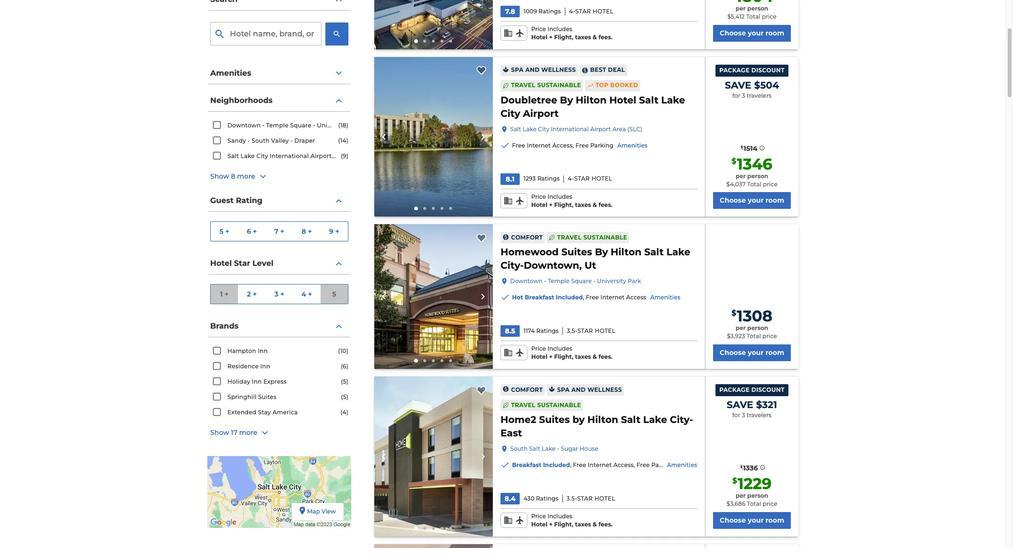 Task type: describe. For each thing, give the bounding box(es) containing it.
flight, for save $321
[[554, 522, 573, 529]]

& for 1308
[[593, 354, 597, 361]]

$ 1336
[[740, 464, 758, 473]]

0 horizontal spatial salt lake city international airport area (slc)
[[227, 153, 364, 160]]

+ down the 1009 ratings
[[549, 34, 553, 41]]

1 vertical spatial access,
[[613, 462, 635, 469]]

photo carousel region for 1308
[[374, 225, 493, 369]]

for 3 travelers for 1346
[[732, 92, 772, 99]]

university for amenities
[[597, 278, 626, 285]]

0 vertical spatial included
[[556, 294, 583, 302]]

price includes hotel + flight, taxes & fees. for 1308
[[531, 346, 613, 361]]

holiday inn express
[[227, 379, 287, 386]]

price for 1308
[[531, 346, 546, 353]]

1
[[220, 290, 223, 299]]

per for 1346
[[736, 173, 746, 180]]

4-star hotel for 7.8
[[569, 8, 613, 15]]

homewood
[[501, 247, 559, 258]]

2 +
[[247, 290, 257, 299]]

your for 4th choose your room button from the top
[[748, 517, 764, 525]]

fees. for 1308
[[599, 354, 613, 361]]

5 photo carousel region from the top
[[374, 545, 493, 549]]

comfort for save $321
[[511, 387, 543, 394]]

price includes hotel + flight, taxes & fees. for save $504
[[531, 193, 613, 209]]

0 horizontal spatial area
[[333, 153, 347, 160]]

430
[[524, 496, 534, 503]]

1 vertical spatial travel
[[557, 234, 582, 241]]

doubletree by hilton hotel salt lake city airport element
[[501, 93, 697, 120]]

8 + button
[[293, 222, 320, 241]]

2 horizontal spatial airport
[[590, 126, 611, 133]]

extended
[[227, 409, 256, 417]]

2 vertical spatial city
[[256, 153, 268, 160]]

4 + button
[[293, 285, 320, 304]]

go to image #5 image for save $504
[[449, 207, 452, 210]]

taxes for 1308
[[575, 354, 591, 361]]

map
[[307, 509, 320, 516]]

0 horizontal spatial ,
[[570, 462, 571, 469]]

price for save $504
[[531, 193, 546, 200]]

+ for 9 +
[[335, 227, 339, 236]]

3 + button
[[266, 285, 293, 304]]

travel sustainable for 1229
[[511, 402, 581, 409]]

travel for 1229
[[511, 402, 535, 409]]

3.5- for save $321
[[567, 496, 577, 503]]

- right sandy
[[248, 137, 250, 144]]

per person $5,412 total price
[[727, 5, 777, 20]]

1 flight, from the top
[[554, 34, 573, 41]]

+ down 1174 ratings
[[549, 354, 553, 361]]

$3,923
[[727, 333, 745, 340]]

4 choose your room button from the top
[[713, 513, 791, 530]]

guest rating button
[[208, 191, 350, 212]]

best deal
[[590, 66, 625, 74]]

hot
[[512, 294, 523, 302]]

$504
[[754, 79, 779, 91]]

0 vertical spatial ,
[[583, 294, 584, 302]]

1 go to image #1 image from the top
[[414, 39, 418, 43]]

0 horizontal spatial (slc)
[[349, 153, 364, 160]]

4 +
[[301, 290, 312, 299]]

$ 1346 per person $4,037 total price
[[726, 155, 778, 188]]

0 vertical spatial salt lake city international airport area (slc)
[[510, 126, 642, 133]]

0 vertical spatial spa and wellness
[[511, 66, 576, 74]]

+ for 6 +
[[253, 227, 257, 236]]

1 choose your room from the top
[[720, 29, 784, 37]]

1 vertical spatial breakfast
[[512, 462, 541, 469]]

star for 1308
[[577, 328, 593, 335]]

hotel star level
[[210, 259, 273, 268]]

5 for 5 +
[[219, 227, 223, 236]]

4 choose your room from the top
[[720, 517, 784, 525]]

total inside per person $5,412 total price
[[746, 13, 760, 20]]

choose for 1st choose your room button
[[720, 29, 746, 37]]

photo carousel region for save $504
[[374, 57, 493, 217]]

person inside per person $5,412 total price
[[747, 5, 768, 12]]

package discount for 1346
[[719, 67, 785, 74]]

3 room from the top
[[765, 349, 784, 357]]

downtown,
[[524, 260, 582, 272]]

$5,412
[[727, 13, 745, 20]]

430 ratings
[[524, 496, 558, 503]]

8.5
[[505, 327, 515, 336]]

person for 1346
[[747, 173, 768, 180]]

$ for 1308
[[731, 309, 736, 318]]

0 vertical spatial wellness
[[541, 66, 576, 74]]

7 + button
[[266, 222, 293, 241]]

property building image for 1346
[[374, 57, 493, 217]]

suites for 1308
[[561, 247, 592, 258]]

1229
[[738, 475, 772, 494]]

view
[[322, 509, 336, 516]]

2 vertical spatial internet
[[588, 462, 612, 469]]

springhill
[[227, 394, 256, 401]]

city inside doubletree by hilton hotel salt lake city airport
[[501, 108, 520, 119]]

1 horizontal spatial 8
[[302, 227, 306, 236]]

taxes for save $321
[[575, 522, 591, 529]]

includes for 1308
[[548, 346, 572, 353]]

17
[[231, 429, 237, 438]]

0 horizontal spatial airport
[[310, 153, 332, 160]]

0 horizontal spatial international
[[270, 153, 309, 160]]

fees. for save $504
[[599, 201, 613, 209]]

$ 1308 per person $3,923 total price
[[727, 307, 777, 340]]

2
[[247, 290, 251, 299]]

(6)
[[341, 363, 348, 370]]

flight, for 1308
[[554, 354, 573, 361]]

discount for 1346
[[751, 67, 785, 74]]

access
[[626, 294, 646, 302]]

america
[[273, 409, 298, 417]]

0 vertical spatial international
[[551, 126, 589, 133]]

+ for 8 +
[[308, 227, 312, 236]]

breakfast included , free internet access, free parking
[[512, 462, 674, 469]]

brands
[[210, 322, 239, 331]]

1 horizontal spatial (slc)
[[627, 126, 642, 133]]

0 vertical spatial 8
[[231, 172, 235, 181]]

6 + button
[[238, 222, 266, 241]]

save $321
[[727, 400, 777, 411]]

8 +
[[302, 227, 312, 236]]

save $504
[[725, 79, 779, 91]]

$4,037
[[726, 181, 746, 188]]

hotel inside 'dropdown button'
[[210, 259, 232, 268]]

salt inside doubletree by hilton hotel salt lake city airport
[[639, 94, 658, 106]]

lake inside home2 suites by hilton salt lake city- east
[[643, 415, 667, 426]]

hot breakfast included , free internet access amenities
[[512, 294, 680, 302]]

go to image #5 image for save $321
[[449, 528, 452, 531]]

homewood suites by hilton salt lake city-downtown, ut
[[501, 247, 690, 272]]

price for 1308
[[762, 333, 777, 340]]

3 +
[[274, 290, 284, 299]]

1 vertical spatial south
[[510, 446, 528, 453]]

$321
[[756, 400, 777, 411]]

1 includes from the top
[[548, 26, 572, 33]]

top
[[596, 82, 609, 89]]

more for brands
[[239, 429, 257, 438]]

1 vertical spatial sustainable
[[583, 234, 627, 241]]

1293
[[524, 175, 536, 183]]

+ for 1 +
[[225, 290, 229, 299]]

1 vertical spatial suites
[[258, 394, 276, 401]]

2 + button
[[238, 285, 266, 304]]

springhill suites
[[227, 394, 276, 401]]

amenities inside dropdown button
[[210, 69, 251, 78]]

house
[[580, 446, 598, 453]]

go to image #3 image for save $504
[[432, 207, 435, 210]]

go to image #4 image for save $321
[[441, 528, 444, 531]]

hotel inside doubletree by hilton hotel salt lake city airport
[[609, 94, 636, 106]]

1 vertical spatial spa and wellness
[[557, 387, 622, 394]]

ratings for save $321
[[536, 496, 558, 503]]

your for 2nd choose your room button
[[748, 196, 764, 205]]

hilton for save $321
[[587, 415, 618, 426]]

1 horizontal spatial wellness
[[587, 387, 622, 394]]

1 vertical spatial internet
[[600, 294, 625, 302]]

hotel star level button
[[208, 253, 350, 275]]

$ for 1346
[[732, 157, 736, 166]]

save for 1346
[[725, 79, 751, 91]]

+ down "430 ratings"
[[549, 522, 553, 529]]

neighborhoods
[[210, 96, 273, 105]]

1 price from the top
[[531, 26, 546, 33]]

- down downtown,
[[544, 278, 546, 285]]

taxes for save $504
[[575, 201, 591, 209]]

$ for 1514
[[741, 145, 743, 150]]

show 17 more
[[210, 429, 257, 438]]

sugar
[[561, 446, 578, 453]]

show 8 more
[[210, 172, 255, 181]]

sandy - south valley - draper
[[227, 137, 315, 144]]

1514
[[744, 144, 757, 153]]

east
[[501, 428, 522, 440]]

1 price includes hotel + flight, taxes & fees. from the top
[[531, 26, 613, 41]]

go to image #1 image for 1308
[[414, 359, 418, 363]]

by
[[572, 415, 585, 426]]

5 button
[[320, 285, 348, 304]]

9
[[329, 227, 333, 236]]

sandy
[[227, 137, 246, 144]]

7 +
[[274, 227, 284, 236]]

doubletree
[[501, 94, 557, 106]]

person for 1308
[[747, 325, 768, 332]]

- left sugar
[[557, 446, 559, 453]]

inn for residence
[[260, 363, 270, 370]]

guest rating
[[210, 196, 263, 205]]

1 vertical spatial travel sustainable
[[557, 234, 627, 241]]

choose for 3rd choose your room button from the top
[[720, 349, 746, 357]]

ratings right 1009
[[538, 8, 561, 15]]

choose for 4th choose your room button from the top
[[720, 517, 746, 525]]

1 + button
[[211, 285, 238, 304]]

your for 3rd choose your room button from the top
[[748, 349, 764, 357]]

city- for save $321
[[670, 415, 693, 426]]

4 room from the top
[[765, 517, 784, 525]]

7.8
[[505, 7, 515, 16]]

go to image #2 image for save $321
[[423, 528, 426, 531]]

price for 1229
[[763, 501, 777, 508]]

salt inside the homewood suites by hilton salt lake city-downtown, ut
[[644, 247, 664, 258]]

1 vertical spatial and
[[571, 387, 586, 394]]

9 +
[[329, 227, 339, 236]]

1 fees. from the top
[[599, 34, 613, 41]]

holiday
[[227, 379, 250, 386]]

per for 1308
[[736, 325, 746, 332]]

guest
[[210, 196, 234, 205]]

star for save $504
[[574, 175, 590, 183]]

residence
[[227, 363, 259, 370]]

top booked
[[596, 82, 638, 89]]

1 vertical spatial spa
[[557, 387, 570, 394]]

1336
[[743, 464, 758, 473]]

2 horizontal spatial city
[[538, 126, 549, 133]]

booked
[[610, 82, 638, 89]]

- down ut
[[593, 278, 595, 285]]

show 17 more button
[[210, 428, 348, 440]]

show for brands
[[210, 429, 229, 438]]

level
[[252, 259, 273, 268]]

includes for save $504
[[548, 193, 572, 200]]

deal
[[608, 66, 625, 74]]



Task type: vqa. For each thing, say whether or not it's contained in the screenshot.
. within the Starting at $327 /mo with Affirm . See if you qualify
no



Task type: locate. For each thing, give the bounding box(es) containing it.
go to image #1 image for save $321
[[414, 527, 418, 531]]

3 price includes hotel + flight, taxes & fees. from the top
[[531, 346, 613, 361]]

+ inside 3 + button
[[280, 290, 284, 299]]

total
[[746, 13, 760, 20], [747, 181, 761, 188], [747, 333, 761, 340], [747, 501, 761, 508]]

home2 suites by hilton salt lake city- east
[[501, 415, 693, 440]]

(9)
[[341, 153, 348, 160]]

1 horizontal spatial downtown
[[510, 278, 542, 285]]

2 go to image #5 image from the top
[[449, 207, 452, 210]]

1 vertical spatial 4-
[[568, 175, 574, 183]]

inn for hampton
[[258, 348, 268, 355]]

temple for amenities
[[548, 278, 570, 285]]

university
[[317, 122, 347, 129], [597, 278, 626, 285]]

go to image #1 image
[[414, 39, 418, 43], [414, 207, 418, 211], [414, 359, 418, 363], [414, 527, 418, 531]]

0 horizontal spatial 8
[[231, 172, 235, 181]]

4 includes from the top
[[548, 513, 572, 521]]

more
[[237, 172, 255, 181], [239, 429, 257, 438]]

price includes hotel + flight, taxes & fees. down "430 ratings"
[[531, 513, 613, 529]]

(4)
[[340, 409, 348, 417]]

4 photo carousel region from the top
[[374, 377, 493, 537]]

0 vertical spatial downtown
[[227, 122, 261, 129]]

3 price from the top
[[531, 346, 546, 353]]

by inside the homewood suites by hilton salt lake city-downtown, ut
[[595, 247, 608, 258]]

0 vertical spatial city
[[501, 108, 520, 119]]

price includes hotel + flight, taxes & fees. for save $321
[[531, 513, 613, 529]]

park
[[349, 122, 362, 129], [628, 278, 641, 285]]

downtown for amenities
[[510, 278, 542, 285]]

square for (14)
[[290, 122, 311, 129]]

ratings for 1308
[[536, 328, 559, 335]]

(14)
[[338, 137, 348, 144]]

internet down house
[[588, 462, 612, 469]]

star right the 1009 ratings
[[575, 8, 591, 15]]

2 & from the top
[[593, 201, 597, 209]]

hilton for 1308
[[611, 247, 642, 258]]

0 vertical spatial airport
[[523, 108, 559, 119]]

your for 1st choose your room button
[[748, 29, 764, 37]]

includes down 1293 ratings
[[548, 193, 572, 200]]

access, up 1293 ratings
[[552, 142, 574, 149]]

$3,686
[[727, 501, 745, 508]]

0 horizontal spatial by
[[560, 94, 573, 106]]

1 & from the top
[[593, 34, 597, 41]]

fees. for save $321
[[599, 522, 613, 529]]

star down hot breakfast included , free internet access amenities
[[577, 328, 593, 335]]

price down "430 ratings"
[[531, 513, 546, 521]]

1308
[[737, 307, 772, 326]]

go to image #4 image for save $504
[[441, 207, 444, 210]]

$ inside $ 1514
[[741, 145, 743, 150]]

2 for 3 travelers from the top
[[732, 412, 772, 419]]

by inside doubletree by hilton hotel salt lake city airport
[[560, 94, 573, 106]]

park for amenities
[[628, 278, 641, 285]]

0 horizontal spatial and
[[525, 66, 540, 74]]

+ inside 6 + button
[[253, 227, 257, 236]]

+ left the 9
[[308, 227, 312, 236]]

4 person from the top
[[747, 493, 768, 500]]

1 (5) from the top
[[341, 379, 348, 386]]

wellness
[[541, 66, 576, 74], [587, 387, 622, 394]]

extended stay america
[[227, 409, 298, 417]]

choose your room down $3,686
[[720, 517, 784, 525]]

person inside the $ 1229 per person $3,686 total price
[[747, 493, 768, 500]]

lake inside doubletree by hilton hotel salt lake city airport
[[661, 94, 685, 106]]

2 go to image #2 image from the top
[[423, 207, 426, 210]]

3.5- right 1174 ratings
[[567, 328, 577, 335]]

3 choose your room from the top
[[720, 349, 784, 357]]

0 vertical spatial 3.5-
[[567, 328, 577, 335]]

3.5- right "430 ratings"
[[567, 496, 577, 503]]

travel for 1346
[[511, 82, 535, 89]]

city- inside home2 suites by hilton salt lake city- east
[[670, 415, 693, 426]]

, down sugar
[[570, 462, 571, 469]]

3 down save $504
[[742, 92, 745, 99]]

1 vertical spatial city-
[[670, 415, 693, 426]]

room down per person $5,412 total price
[[765, 29, 784, 37]]

0 vertical spatial for 3 travelers
[[732, 92, 772, 99]]

travel up home2
[[511, 402, 535, 409]]

+ down 1293 ratings
[[549, 201, 553, 209]]

park up access
[[628, 278, 641, 285]]

international up free internet access, free parking amenities
[[551, 126, 589, 133]]

1 horizontal spatial city
[[501, 108, 520, 119]]

1 horizontal spatial salt lake city international airport area (slc)
[[510, 126, 642, 133]]

show 8 more button
[[210, 171, 348, 183]]

$ left 1229
[[732, 477, 737, 486]]

4 choose from the top
[[720, 517, 746, 525]]

sustainable for 1229
[[537, 402, 581, 409]]

university for (14)
[[317, 122, 347, 129]]

4 go to image #5 image from the top
[[449, 528, 452, 531]]

2 property building image from the top
[[374, 225, 493, 369]]

4 go to image #2 image from the top
[[423, 528, 426, 531]]

$ left 1336
[[740, 465, 743, 470]]

city
[[501, 108, 520, 119], [538, 126, 549, 133], [256, 153, 268, 160]]

4-star hotel
[[569, 8, 613, 15], [568, 175, 612, 183]]

3 for 1346
[[742, 92, 745, 99]]

(5) for holiday inn express
[[341, 379, 348, 386]]

1 discount from the top
[[751, 67, 785, 74]]

price inside per person $5,412 total price
[[762, 13, 777, 20]]

south salt lake - sugar house
[[510, 446, 598, 453]]

2 choose your room from the top
[[720, 196, 784, 205]]

0 vertical spatial south
[[252, 137, 270, 144]]

$ left 1308
[[731, 309, 736, 318]]

4 go to image #4 image from the top
[[441, 528, 444, 531]]

amenities button
[[208, 63, 350, 84]]

1 comfort from the top
[[511, 234, 543, 241]]

1 vertical spatial downtown - temple square - university park
[[510, 278, 641, 285]]

1174
[[524, 328, 535, 335]]

1 photo carousel region from the top
[[374, 0, 493, 49]]

(slc) right (9)
[[349, 153, 364, 160]]

salt inside home2 suites by hilton salt lake city- east
[[621, 415, 640, 426]]

7
[[274, 227, 278, 236]]

3 choose your room button from the top
[[713, 345, 791, 362]]

0 vertical spatial breakfast
[[525, 294, 554, 302]]

1 horizontal spatial access,
[[613, 462, 635, 469]]

show
[[210, 172, 229, 181], [210, 429, 229, 438]]

3 go to image #1 image from the top
[[414, 359, 418, 363]]

8.1
[[506, 175, 514, 184]]

price inside the $ 1229 per person $3,686 total price
[[763, 501, 777, 508]]

3.5- for 1308
[[567, 328, 577, 335]]

price
[[531, 26, 546, 33], [531, 193, 546, 200], [531, 346, 546, 353], [531, 513, 546, 521]]

sustainable for 1346
[[537, 82, 581, 89]]

0 horizontal spatial wellness
[[541, 66, 576, 74]]

0 vertical spatial hilton
[[576, 94, 607, 106]]

1 vertical spatial parking
[[651, 462, 674, 469]]

,
[[583, 294, 584, 302], [570, 462, 571, 469]]

flight, down the 1009 ratings
[[554, 34, 573, 41]]

3.5-star hotel for 1308
[[567, 328, 616, 335]]

4 flight, from the top
[[554, 522, 573, 529]]

room
[[765, 29, 784, 37], [765, 196, 784, 205], [765, 349, 784, 357], [765, 517, 784, 525]]

brands button
[[208, 316, 350, 338]]

1 go to image #4 image from the top
[[441, 40, 444, 43]]

property building image for 1229
[[374, 377, 493, 537]]

1 vertical spatial university
[[597, 278, 626, 285]]

3 taxes from the top
[[575, 354, 591, 361]]

(10)
[[338, 348, 348, 355]]

(slc) down doubletree by hilton hotel salt lake city airport element
[[627, 126, 642, 133]]

1 room from the top
[[765, 29, 784, 37]]

4 go to image #1 image from the top
[[414, 527, 418, 531]]

downtown - temple square - university park for amenities
[[510, 278, 641, 285]]

area down doubletree by hilton hotel salt lake city airport element
[[612, 126, 626, 133]]

parking
[[590, 142, 613, 149], [651, 462, 674, 469]]

0 vertical spatial square
[[290, 122, 311, 129]]

2 includes from the top
[[548, 193, 572, 200]]

downtown up hot
[[510, 278, 542, 285]]

3 go to image #4 image from the top
[[441, 360, 444, 363]]

ratings
[[538, 8, 561, 15], [537, 175, 560, 183], [536, 328, 559, 335], [536, 496, 558, 503]]

0 horizontal spatial parking
[[590, 142, 613, 149]]

choose your room button down $3,686
[[713, 513, 791, 530]]

2 per from the top
[[736, 173, 746, 180]]

go to image #2 image
[[423, 40, 426, 43], [423, 207, 426, 210], [423, 360, 426, 363], [423, 528, 426, 531]]

comfort for 1308
[[511, 234, 543, 241]]

2 choose from the top
[[720, 196, 746, 205]]

ut
[[584, 260, 596, 272]]

photo carousel region
[[374, 0, 493, 49], [374, 57, 493, 217], [374, 225, 493, 369], [374, 377, 493, 537], [374, 545, 493, 549]]

4 per from the top
[[736, 493, 746, 500]]

free internet access, free parking amenities
[[512, 142, 647, 149]]

temple for (14)
[[266, 122, 289, 129]]

(5) down (6) at bottom
[[341, 379, 348, 386]]

1 vertical spatial salt lake city international airport area (slc)
[[227, 153, 364, 160]]

hotel
[[593, 8, 613, 15], [531, 34, 547, 41], [609, 94, 636, 106], [592, 175, 612, 183], [531, 201, 547, 209], [210, 259, 232, 268], [595, 328, 616, 335], [531, 354, 547, 361], [594, 496, 615, 503], [531, 522, 547, 529]]

9 + button
[[320, 222, 348, 241]]

price down 1174 ratings
[[531, 346, 546, 353]]

1 vertical spatial 8
[[302, 227, 306, 236]]

more for neighborhoods
[[237, 172, 255, 181]]

homewood suites by hilton salt lake city-downtown, ut element
[[501, 246, 697, 272]]

4-star hotel for 8.1
[[568, 175, 612, 183]]

1 vertical spatial 3
[[274, 290, 278, 299]]

fees.
[[599, 34, 613, 41], [599, 201, 613, 209], [599, 354, 613, 361], [599, 522, 613, 529]]

2 go to image #3 image from the top
[[432, 207, 435, 210]]

and
[[525, 66, 540, 74], [571, 387, 586, 394]]

2 fees. from the top
[[599, 201, 613, 209]]

go to image #5 image
[[449, 40, 452, 43], [449, 207, 452, 210], [449, 360, 452, 363], [449, 528, 452, 531]]

square
[[290, 122, 311, 129], [571, 278, 592, 285]]

choose your room down $3,923
[[720, 349, 784, 357]]

3 flight, from the top
[[554, 354, 573, 361]]

lake inside the homewood suites by hilton salt lake city-downtown, ut
[[666, 247, 690, 258]]

2 package discount from the top
[[719, 387, 785, 394]]

go to image #3 image
[[432, 40, 435, 43], [432, 207, 435, 210], [432, 360, 435, 363], [432, 528, 435, 531]]

8.4
[[505, 495, 516, 504]]

1 vertical spatial 3.5-star hotel
[[567, 496, 615, 503]]

0 vertical spatial access,
[[552, 142, 574, 149]]

flight, down 1174 ratings
[[554, 354, 573, 361]]

$ inside $ 1346 per person $4,037 total price
[[732, 157, 736, 166]]

6 +
[[247, 227, 257, 236]]

total right $3,686
[[747, 501, 761, 508]]

+ for 5 +
[[225, 227, 229, 236]]

1 +
[[220, 290, 229, 299]]

2 your from the top
[[748, 196, 764, 205]]

5 +
[[219, 227, 229, 236]]

total for 1346
[[747, 181, 761, 188]]

airport down doubletree by hilton hotel salt lake city airport element
[[590, 126, 611, 133]]

$ 1514
[[741, 144, 757, 153]]

0 vertical spatial internet
[[527, 142, 551, 149]]

and up the by
[[571, 387, 586, 394]]

1174 ratings
[[524, 328, 559, 335]]

3.5-
[[567, 328, 577, 335], [567, 496, 577, 503]]

1 property building image from the top
[[374, 57, 493, 217]]

0 vertical spatial sustainable
[[537, 82, 581, 89]]

+ for 3 +
[[280, 290, 284, 299]]

travelers down save $504
[[747, 92, 772, 99]]

sustainable up homewood suites by hilton salt lake city-downtown, ut 'element'
[[583, 234, 627, 241]]

airport down draper
[[310, 153, 332, 160]]

star left level on the left of page
[[234, 259, 250, 268]]

star down breakfast included , free internet access, free parking
[[577, 496, 593, 503]]

8
[[231, 172, 235, 181], [302, 227, 306, 236]]

go to image #4 image
[[441, 40, 444, 43], [441, 207, 444, 210], [441, 360, 444, 363], [441, 528, 444, 531]]

0 vertical spatial and
[[525, 66, 540, 74]]

5 inside 'button'
[[219, 227, 223, 236]]

1 package from the top
[[719, 67, 750, 74]]

per for 1229
[[736, 493, 746, 500]]

1 show from the top
[[210, 172, 229, 181]]

total right $3,923
[[747, 333, 761, 340]]

+ inside 4 + button
[[308, 290, 312, 299]]

includes down "430 ratings"
[[548, 513, 572, 521]]

price for 1346
[[763, 181, 778, 188]]

1 horizontal spatial by
[[595, 247, 608, 258]]

1 horizontal spatial parking
[[651, 462, 674, 469]]

travelers down save $321
[[747, 412, 772, 419]]

temple up valley
[[266, 122, 289, 129]]

0 vertical spatial save
[[725, 79, 751, 91]]

0 vertical spatial area
[[612, 126, 626, 133]]

2 go to image #1 image from the top
[[414, 207, 418, 211]]

0 horizontal spatial south
[[252, 137, 270, 144]]

& for save $321
[[593, 522, 597, 529]]

0 vertical spatial 4-
[[569, 8, 575, 15]]

2 price from the top
[[531, 193, 546, 200]]

1 your from the top
[[748, 29, 764, 37]]

go to image #1 image for save $504
[[414, 207, 418, 211]]

person inside $ 1346 per person $4,037 total price
[[747, 173, 768, 180]]

star for save $321
[[577, 496, 593, 503]]

international down valley
[[270, 153, 309, 160]]

1 per from the top
[[736, 5, 746, 12]]

home2 suites by hilton salt lake city-east element
[[501, 414, 697, 440]]

3 property building image from the top
[[374, 377, 493, 537]]

star
[[575, 8, 591, 15], [574, 175, 590, 183], [234, 259, 250, 268], [577, 328, 593, 335], [577, 496, 593, 503]]

1 vertical spatial inn
[[260, 363, 270, 370]]

person for 1229
[[747, 493, 768, 500]]

suites up stay
[[258, 394, 276, 401]]

0 horizontal spatial park
[[349, 122, 362, 129]]

1 horizontal spatial airport
[[523, 108, 559, 119]]

0 horizontal spatial downtown - temple square - university park
[[227, 122, 362, 129]]

1 go to image #3 image from the top
[[432, 40, 435, 43]]

includes
[[548, 26, 572, 33], [548, 193, 572, 200], [548, 346, 572, 353], [548, 513, 572, 521]]

choose your room down per person $5,412 total price
[[720, 29, 784, 37]]

city- inside the homewood suites by hilton salt lake city-downtown, ut
[[501, 260, 524, 272]]

your down per person $5,412 total price
[[748, 29, 764, 37]]

per inside $ 1346 per person $4,037 total price
[[736, 173, 746, 180]]

0 vertical spatial inn
[[258, 348, 268, 355]]

5 for 5
[[332, 290, 336, 299]]

price inside $ 1346 per person $4,037 total price
[[763, 181, 778, 188]]

4 taxes from the top
[[575, 522, 591, 529]]

per inside $ 1308 per person $3,923 total price
[[736, 325, 746, 332]]

temple down downtown,
[[548, 278, 570, 285]]

+ inside 2 + button
[[253, 290, 257, 299]]

1009 ratings
[[524, 8, 561, 15]]

1 choose from the top
[[720, 29, 746, 37]]

4 fees. from the top
[[599, 522, 613, 529]]

for for 1346
[[732, 92, 740, 99]]

0 vertical spatial property building image
[[374, 57, 493, 217]]

per inside the $ 1229 per person $3,686 total price
[[736, 493, 746, 500]]

- right valley
[[291, 137, 293, 144]]

2 room from the top
[[765, 196, 784, 205]]

for 3 travelers down save $321
[[732, 412, 772, 419]]

2 vertical spatial travel sustainable
[[511, 402, 581, 409]]

travel sustainable for 1346
[[511, 82, 581, 89]]

stay
[[258, 409, 271, 417]]

0 vertical spatial more
[[237, 172, 255, 181]]

+ inside '8 +' button
[[308, 227, 312, 236]]

price
[[762, 13, 777, 20], [763, 181, 778, 188], [762, 333, 777, 340], [763, 501, 777, 508]]

1 package discount from the top
[[719, 67, 785, 74]]

0 vertical spatial city-
[[501, 260, 524, 272]]

choose down $4,037
[[720, 196, 746, 205]]

5 left 6
[[219, 227, 223, 236]]

package for 1346
[[719, 67, 750, 74]]

downtown - temple square - university park up draper
[[227, 122, 362, 129]]

8 right 7 +
[[302, 227, 306, 236]]

- up draper
[[313, 122, 315, 129]]

0 vertical spatial temple
[[266, 122, 289, 129]]

0 horizontal spatial 5
[[219, 227, 223, 236]]

$ left 1346
[[732, 157, 736, 166]]

3 fees. from the top
[[599, 354, 613, 361]]

4
[[301, 290, 306, 299]]

sustainable up the doubletree
[[537, 82, 581, 89]]

1 vertical spatial (5)
[[341, 394, 348, 401]]

1 vertical spatial included
[[543, 462, 570, 469]]

inn for holiday
[[252, 379, 262, 386]]

sustainable up the by
[[537, 402, 581, 409]]

total inside $ 1308 per person $3,923 total price
[[747, 333, 761, 340]]

go to image #4 image for 1308
[[441, 360, 444, 363]]

1 choose your room button from the top
[[713, 25, 791, 42]]

2 vertical spatial property building image
[[374, 377, 493, 537]]

comfort
[[511, 234, 543, 241], [511, 387, 543, 394]]

1 vertical spatial discount
[[751, 387, 785, 394]]

Hotel name, brand, or keyword text field
[[210, 22, 322, 46]]

choose your room button down per person $5,412 total price
[[713, 25, 791, 42]]

0 vertical spatial (5)
[[341, 379, 348, 386]]

2 go to image #4 image from the top
[[441, 207, 444, 210]]

show for neighborhoods
[[210, 172, 229, 181]]

0 vertical spatial 3.5-star hotel
[[567, 328, 616, 335]]

discount for 1229
[[751, 387, 785, 394]]

travelers for 1229
[[747, 412, 772, 419]]

1 horizontal spatial south
[[510, 446, 528, 453]]

2 photo carousel region from the top
[[374, 57, 493, 217]]

1 horizontal spatial international
[[551, 126, 589, 133]]

rating
[[236, 196, 263, 205]]

$ inside $ 1336
[[740, 465, 743, 470]]

1 vertical spatial for 3 travelers
[[732, 412, 772, 419]]

4- for 8.1
[[568, 175, 574, 183]]

1346
[[737, 155, 772, 174]]

for 3 travelers for 1229
[[732, 412, 772, 419]]

1 vertical spatial for
[[732, 412, 740, 419]]

1 horizontal spatial area
[[612, 126, 626, 133]]

1 vertical spatial temple
[[548, 278, 570, 285]]

& for save $504
[[593, 201, 597, 209]]

0 vertical spatial travel
[[511, 82, 535, 89]]

1 vertical spatial square
[[571, 278, 592, 285]]

4-
[[569, 8, 575, 15], [568, 175, 574, 183]]

2 vertical spatial 3
[[742, 412, 745, 419]]

flight, down 1293 ratings
[[554, 201, 573, 209]]

discount up $504
[[751, 67, 785, 74]]

3 photo carousel region from the top
[[374, 225, 493, 369]]

for for 1229
[[732, 412, 740, 419]]

2 vertical spatial airport
[[310, 153, 332, 160]]

3 go to image #2 image from the top
[[423, 360, 426, 363]]

+ inside 9 + button
[[335, 227, 339, 236]]

person inside $ 1308 per person $3,923 total price
[[747, 325, 768, 332]]

3 per from the top
[[736, 325, 746, 332]]

price down 1229
[[763, 501, 777, 508]]

package up save $321
[[719, 387, 750, 394]]

university up hot breakfast included , free internet access amenities
[[597, 278, 626, 285]]

3 & from the top
[[593, 354, 597, 361]]

2 taxes from the top
[[575, 201, 591, 209]]

1 vertical spatial downtown
[[510, 278, 542, 285]]

(5) for springhill suites
[[341, 394, 348, 401]]

airport inside doubletree by hilton hotel salt lake city airport
[[523, 108, 559, 119]]

1 horizontal spatial university
[[597, 278, 626, 285]]

5 inside button
[[332, 290, 336, 299]]

0 vertical spatial package discount
[[719, 67, 785, 74]]

choose for 2nd choose your room button
[[720, 196, 746, 205]]

per inside per person $5,412 total price
[[736, 5, 746, 12]]

3 includes from the top
[[548, 346, 572, 353]]

inn
[[258, 348, 268, 355], [260, 363, 270, 370], [252, 379, 262, 386]]

park for (14)
[[349, 122, 362, 129]]

2 discount from the top
[[751, 387, 785, 394]]

2 flight, from the top
[[554, 201, 573, 209]]

hilton inside the homewood suites by hilton salt lake city-downtown, ut
[[611, 247, 642, 258]]

hilton inside doubletree by hilton hotel salt lake city airport
[[576, 94, 607, 106]]

4 price includes hotel + flight, taxes & fees. from the top
[[531, 513, 613, 529]]

total inside the $ 1229 per person $3,686 total price
[[747, 501, 761, 508]]

square for amenities
[[571, 278, 592, 285]]

total right $4,037
[[747, 181, 761, 188]]

2 price includes hotel + flight, taxes & fees. from the top
[[531, 193, 613, 209]]

choose down $5,412
[[720, 29, 746, 37]]

salt lake city international airport area (slc)
[[510, 126, 642, 133], [227, 153, 364, 160]]

3 your from the top
[[748, 349, 764, 357]]

downtown - temple square - university park
[[227, 122, 362, 129], [510, 278, 641, 285]]

suites inside the homewood suites by hilton salt lake city-downtown, ut
[[561, 247, 592, 258]]

suites inside home2 suites by hilton salt lake city- east
[[539, 415, 570, 426]]

includes for save $321
[[548, 513, 572, 521]]

1 vertical spatial package
[[719, 387, 750, 394]]

0 vertical spatial 3
[[742, 92, 745, 99]]

per up $5,412
[[736, 5, 746, 12]]

price down 1293 ratings
[[531, 193, 546, 200]]

1 horizontal spatial temple
[[548, 278, 570, 285]]

price includes hotel + flight, taxes & fees. down 1293 ratings
[[531, 193, 613, 209]]

price right $5,412
[[762, 13, 777, 20]]

2 vertical spatial suites
[[539, 415, 570, 426]]

comfort up homewood
[[511, 234, 543, 241]]

choose your room button
[[713, 25, 791, 42], [713, 193, 791, 209], [713, 345, 791, 362], [713, 513, 791, 530]]

spa and wellness
[[511, 66, 576, 74], [557, 387, 622, 394]]

+
[[549, 34, 553, 41], [549, 201, 553, 209], [225, 227, 229, 236], [253, 227, 257, 236], [280, 227, 284, 236], [308, 227, 312, 236], [335, 227, 339, 236], [225, 290, 229, 299], [253, 290, 257, 299], [280, 290, 284, 299], [308, 290, 312, 299], [549, 354, 553, 361], [549, 522, 553, 529]]

1 horizontal spatial city-
[[670, 415, 693, 426]]

+ for 4 +
[[308, 290, 312, 299]]

$ left 1514
[[741, 145, 743, 150]]

4 your from the top
[[748, 517, 764, 525]]

6
[[247, 227, 251, 236]]

more right 17
[[239, 429, 257, 438]]

total inside $ 1346 per person $4,037 total price
[[747, 181, 761, 188]]

1 vertical spatial wellness
[[587, 387, 622, 394]]

room down $ 1346 per person $4,037 total price
[[765, 196, 784, 205]]

4 & from the top
[[593, 522, 597, 529]]

choose your room button down $3,923
[[713, 345, 791, 362]]

3.5-star hotel for save $321
[[567, 496, 615, 503]]

1 vertical spatial property building image
[[374, 225, 493, 369]]

1 go to image #2 image from the top
[[423, 40, 426, 43]]

price down the 1009 ratings
[[531, 26, 546, 33]]

lake
[[661, 94, 685, 106], [523, 126, 537, 133], [241, 153, 255, 160], [666, 247, 690, 258], [643, 415, 667, 426], [542, 446, 556, 453]]

2 (5) from the top
[[341, 394, 348, 401]]

1 vertical spatial hilton
[[611, 247, 642, 258]]

show up guest
[[210, 172, 229, 181]]

choose down $3,686
[[720, 517, 746, 525]]

go to image #2 image for 1308
[[423, 360, 426, 363]]

3 choose from the top
[[720, 349, 746, 357]]

flight,
[[554, 34, 573, 41], [554, 201, 573, 209], [554, 354, 573, 361], [554, 522, 573, 529]]

property building image
[[374, 57, 493, 217], [374, 225, 493, 369], [374, 377, 493, 537]]

$ inside the $ 1229 per person $3,686 total price
[[732, 477, 737, 486]]

0 vertical spatial by
[[560, 94, 573, 106]]

choose your room
[[720, 29, 784, 37], [720, 196, 784, 205], [720, 349, 784, 357], [720, 517, 784, 525]]

included down downtown,
[[556, 294, 583, 302]]

hilton down top at the top right
[[576, 94, 607, 106]]

0 horizontal spatial city-
[[501, 260, 524, 272]]

included down south salt lake - sugar house
[[543, 462, 570, 469]]

show left 17
[[210, 429, 229, 438]]

inn up the residence inn
[[258, 348, 268, 355]]

0 vertical spatial suites
[[561, 247, 592, 258]]

1 horizontal spatial ,
[[583, 294, 584, 302]]

5 + button
[[211, 222, 238, 241]]

+ right 2
[[253, 290, 257, 299]]

2 travelers from the top
[[747, 412, 772, 419]]

1 vertical spatial 4-star hotel
[[568, 175, 612, 183]]

2 vertical spatial travel
[[511, 402, 535, 409]]

map view
[[307, 509, 336, 516]]

by right the doubletree
[[560, 94, 573, 106]]

hilton inside home2 suites by hilton salt lake city- east
[[587, 415, 618, 426]]

1 for from the top
[[732, 92, 740, 99]]

suites for save $321
[[539, 415, 570, 426]]

2 person from the top
[[747, 173, 768, 180]]

per up $3,686
[[736, 493, 746, 500]]

for 3 travelers
[[732, 92, 772, 99], [732, 412, 772, 419]]

0 vertical spatial discount
[[751, 67, 785, 74]]

star inside 'dropdown button'
[[234, 259, 250, 268]]

0 vertical spatial show
[[210, 172, 229, 181]]

$ 1229 per person $3,686 total price
[[727, 475, 777, 508]]

+ inside 1 + button
[[225, 290, 229, 299]]

1 travelers from the top
[[747, 92, 772, 99]]

go to image #3 image for save $321
[[432, 528, 435, 531]]

$ inside $ 1308 per person $3,923 total price
[[731, 309, 736, 318]]

2 choose your room button from the top
[[713, 193, 791, 209]]

1 horizontal spatial 5
[[332, 290, 336, 299]]

3 person from the top
[[747, 325, 768, 332]]

0 vertical spatial 4-star hotel
[[569, 8, 613, 15]]

2 vertical spatial inn
[[252, 379, 262, 386]]

hampton inn
[[227, 348, 268, 355]]

+ inside '5 +' 'button'
[[225, 227, 229, 236]]

salt lake city international airport area (slc) up free internet access, free parking amenities
[[510, 126, 642, 133]]

flight, for save $504
[[554, 201, 573, 209]]

city- for 1308
[[501, 260, 524, 272]]

3 inside 3 + button
[[274, 290, 278, 299]]

price inside $ 1308 per person $3,923 total price
[[762, 333, 777, 340]]

1 vertical spatial park
[[628, 278, 641, 285]]

downtown - temple square - university park for (14)
[[227, 122, 362, 129]]

spa and wellness up the doubletree
[[511, 66, 576, 74]]

total for 1229
[[747, 501, 761, 508]]

1 vertical spatial area
[[333, 153, 347, 160]]

choose your room down $4,037
[[720, 196, 784, 205]]

downtown
[[227, 122, 261, 129], [510, 278, 542, 285]]

- up sandy - south valley - draper
[[262, 122, 265, 129]]

1 horizontal spatial spa
[[557, 387, 570, 394]]

for 3 travelers down save $504
[[732, 92, 772, 99]]

2 vertical spatial sustainable
[[537, 402, 581, 409]]

4 go to image #3 image from the top
[[432, 528, 435, 531]]

south down east
[[510, 446, 528, 453]]

4 price from the top
[[531, 513, 546, 521]]

0 vertical spatial downtown - temple square - university park
[[227, 122, 362, 129]]

wellness up home2 suites by hilton salt lake city-east element
[[587, 387, 622, 394]]

1 taxes from the top
[[575, 34, 591, 41]]

3 go to image #3 image from the top
[[432, 360, 435, 363]]

0 horizontal spatial spa
[[511, 66, 524, 74]]

4- right the 1009 ratings
[[569, 8, 575, 15]]

4- for 7.8
[[569, 8, 575, 15]]

1 go to image #5 image from the top
[[449, 40, 452, 43]]

2 show from the top
[[210, 429, 229, 438]]

+ inside 7 + button
[[280, 227, 284, 236]]

doubletree by hilton hotel salt lake city airport
[[501, 94, 685, 119]]

1 person from the top
[[747, 5, 768, 12]]

3 go to image #5 image from the top
[[449, 360, 452, 363]]

2 for from the top
[[732, 412, 740, 419]]

+ for 7 +
[[280, 227, 284, 236]]

$ for 1336
[[740, 465, 743, 470]]

inn up holiday inn express
[[260, 363, 270, 370]]

neighborhoods button
[[208, 90, 350, 112]]

3.5-star hotel down breakfast included , free internet access, free parking
[[567, 496, 615, 503]]

2 comfort from the top
[[511, 387, 543, 394]]

3
[[742, 92, 745, 99], [274, 290, 278, 299], [742, 412, 745, 419]]

south
[[252, 137, 270, 144], [510, 446, 528, 453]]

hilton up access
[[611, 247, 642, 258]]

best
[[590, 66, 606, 74]]

+ left 6
[[225, 227, 229, 236]]

go to image #3 image for 1308
[[432, 360, 435, 363]]

1 for 3 travelers from the top
[[732, 92, 772, 99]]

$ for 1229
[[732, 477, 737, 486]]

per up $3,923
[[736, 325, 746, 332]]

go to image #5 image for 1308
[[449, 360, 452, 363]]



